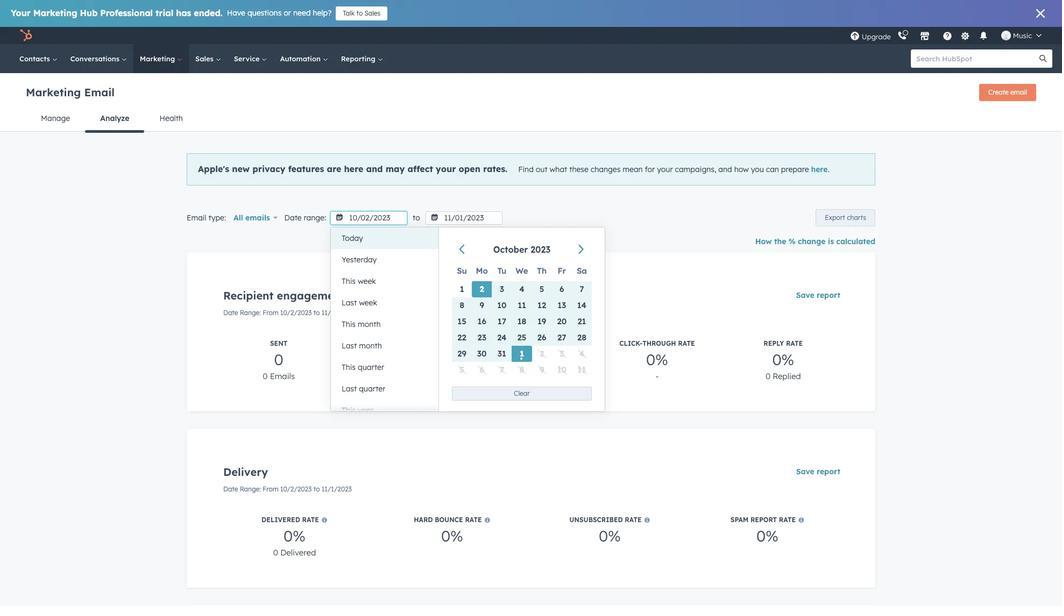 Task type: locate. For each thing, give the bounding box(es) containing it.
range
[[240, 309, 260, 317], [240, 486, 260, 494]]

rate inside reply rate 0% 0 replied
[[787, 340, 803, 348]]

marketing left hub
[[33, 8, 77, 18]]

range down delivery at left bottom
[[240, 486, 260, 494]]

9 menu item up 16
[[472, 298, 492, 314]]

10/2/2023 for 0%
[[281, 486, 312, 494]]

27
[[558, 333, 567, 343]]

25
[[518, 333, 527, 343]]

0 vertical spatial 7 menu item
[[572, 282, 592, 298]]

this inside "button"
[[342, 277, 356, 286]]

settings image
[[961, 31, 971, 41]]

5 menu item
[[532, 282, 552, 298], [452, 362, 472, 379]]

2 last from the top
[[342, 341, 357, 351]]

0 horizontal spatial 8
[[460, 300, 465, 311]]

5 menu item down 29
[[452, 362, 472, 379]]

11 menu item
[[512, 298, 532, 314], [572, 362, 592, 379]]

email
[[1011, 88, 1028, 96]]

.
[[828, 165, 830, 174]]

19 menu item
[[532, 314, 552, 330]]

sent
[[270, 340, 288, 348]]

13 menu item
[[552, 298, 572, 314]]

15
[[458, 317, 467, 327]]

unsubscribed
[[570, 516, 623, 524]]

2 menu item down 26
[[532, 346, 552, 362]]

22 menu item
[[452, 330, 472, 346]]

0% up clicked
[[520, 351, 542, 369]]

hubspot link
[[13, 29, 40, 42]]

11 up 18
[[518, 300, 526, 311]]

menu containing music
[[850, 27, 1050, 44]]

last for last quarter
[[342, 384, 357, 394]]

4 menu item
[[512, 282, 532, 298], [572, 346, 592, 362]]

0 vertical spatial 3 menu item
[[492, 282, 512, 298]]

2 range from the top
[[240, 486, 260, 494]]

10 menu item
[[492, 298, 512, 314], [552, 362, 572, 379]]

1 horizontal spatial 8
[[520, 365, 525, 375]]

1 horizontal spatial sales
[[365, 9, 381, 17]]

29 menu item
[[452, 346, 472, 362]]

0 vertical spatial marketing
[[33, 8, 77, 18]]

to right talk
[[357, 9, 363, 17]]

6
[[560, 284, 565, 295], [480, 365, 485, 375]]

0 vertical spatial last
[[342, 298, 357, 308]]

last quarter button
[[331, 379, 439, 400]]

click
[[512, 340, 532, 348]]

need
[[293, 8, 311, 18]]

11 for topmost "11" menu item
[[518, 300, 526, 311]]

from down delivery at left bottom
[[263, 486, 279, 494]]

10 right clicked
[[558, 365, 567, 375]]

email inside banner
[[84, 85, 115, 99]]

: down delivery at left bottom
[[260, 486, 261, 494]]

7 menu item up 14
[[572, 282, 592, 298]]

11 menu item up 18
[[512, 298, 532, 314]]

through
[[643, 340, 677, 348]]

this month button
[[331, 314, 439, 335]]

mean
[[623, 165, 643, 174]]

service link
[[228, 44, 274, 73]]

1 horizontal spatial 6
[[560, 284, 565, 295]]

click rate 0% 0 clicked
[[512, 340, 551, 382]]

0% up replied
[[773, 351, 795, 369]]

tu
[[498, 266, 507, 276]]

and left 'how'
[[719, 165, 733, 174]]

1 last from the top
[[342, 298, 357, 308]]

1 vertical spatial week
[[359, 298, 377, 308]]

1 date range : from 10/2/2023 to 11/1/2023 from the top
[[223, 309, 352, 317]]

3 for left the 3 menu item
[[500, 284, 504, 295]]

0% inside "click-through rate 0% -"
[[647, 351, 669, 369]]

health
[[160, 114, 183, 123]]

1 mm/dd/yyyy text field from the left
[[331, 212, 408, 225]]

to up today button on the left top of page
[[413, 213, 420, 223]]

11
[[518, 300, 526, 311], [578, 365, 586, 375]]

1 vertical spatial 1
[[520, 349, 524, 359]]

rate right "reply"
[[787, 340, 803, 348]]

4 down we
[[520, 284, 525, 295]]

7 up 14
[[580, 284, 584, 295]]

3 menu item
[[492, 282, 512, 298], [552, 346, 572, 362]]

4 menu item down '28'
[[572, 346, 592, 362]]

1 range from the top
[[240, 309, 260, 317]]

marketing down trial
[[140, 54, 177, 63]]

1 vertical spatial 11/1/2023
[[322, 486, 352, 494]]

month up the last month
[[358, 320, 381, 330]]

this down last week
[[342, 320, 356, 330]]

how
[[735, 165, 749, 174]]

9 menu item up clear button
[[532, 362, 552, 379]]

6 up 13
[[560, 284, 565, 295]]

1 horizontal spatial 6 menu item
[[552, 282, 572, 298]]

engagement
[[277, 289, 345, 303]]

0% down through
[[647, 351, 669, 369]]

week up this month
[[359, 298, 377, 308]]

10 menu item up 17
[[492, 298, 512, 314]]

0% inside reply rate 0% 0 replied
[[773, 351, 795, 369]]

1 vertical spatial 3 menu item
[[552, 346, 572, 362]]

navigation
[[26, 106, 1037, 133]]

8 menu item up 15 on the left bottom of page
[[452, 298, 472, 314]]

range:
[[304, 213, 326, 223]]

date down recipient in the left top of the page
[[223, 309, 238, 317]]

0 vertical spatial :
[[260, 309, 261, 317]]

here right are
[[344, 164, 364, 174]]

10/2/2023 for 0
[[281, 309, 312, 317]]

6 menu item
[[552, 282, 572, 298], [472, 362, 492, 379]]

0 horizontal spatial here
[[344, 164, 364, 174]]

last for last week
[[342, 298, 357, 308]]

1 vertical spatial save report
[[797, 467, 841, 477]]

next month image
[[576, 244, 587, 256]]

1 10/2/2023 from the top
[[281, 309, 312, 317]]

0 inside click rate 0% 0 clicked
[[514, 372, 519, 382]]

0 horizontal spatial 2
[[480, 284, 484, 295]]

marketplaces image
[[921, 32, 930, 41]]

1 vertical spatial 9 menu item
[[532, 362, 552, 379]]

24 menu item
[[492, 330, 512, 346]]

6 down 30 menu item
[[480, 365, 485, 375]]

create
[[989, 88, 1009, 96]]

27 menu item
[[552, 330, 572, 346]]

range down recipient in the left top of the page
[[240, 309, 260, 317]]

10/2/2023 down recipient engagement
[[281, 309, 312, 317]]

rate right unsubscribed
[[625, 516, 642, 524]]

1 horizontal spatial mm/dd/yyyy text field
[[426, 212, 503, 225]]

1 horizontal spatial here
[[812, 165, 828, 174]]

from down recipient engagement
[[263, 309, 279, 317]]

date range : from 10/2/2023 to 11/1/2023 for 0%
[[223, 486, 352, 494]]

1
[[460, 284, 464, 295], [520, 349, 524, 359]]

mm/dd/yyyy text field up previous month image
[[426, 212, 503, 225]]

your
[[11, 8, 31, 18]]

click-through rate 0% -
[[620, 340, 695, 382]]

save for 0
[[797, 291, 815, 300]]

delivered
[[281, 548, 316, 558]]

1 vertical spatial month
[[359, 341, 382, 351]]

0 vertical spatial date range : from 10/2/2023 to 11/1/2023
[[223, 309, 352, 317]]

3 menu item down the tu
[[492, 282, 512, 298]]

0 horizontal spatial 6 menu item
[[472, 362, 492, 379]]

8 menu item
[[452, 298, 472, 314], [512, 362, 532, 379]]

date range : from 10/2/2023 to 11/1/2023
[[223, 309, 352, 317], [223, 486, 352, 494]]

10 up 17
[[498, 300, 507, 311]]

date down delivery at left bottom
[[223, 486, 238, 494]]

quarter up last quarter
[[358, 363, 385, 373]]

:
[[260, 309, 261, 317], [260, 486, 261, 494]]

3 for rightmost the 3 menu item
[[560, 349, 564, 359]]

upgrade image
[[851, 31, 860, 41]]

0 horizontal spatial 9
[[480, 300, 485, 311]]

this down yesterday
[[342, 277, 356, 286]]

this quarter
[[342, 363, 385, 373]]

marketing email banner
[[26, 81, 1037, 106]]

3 down 27 menu item
[[560, 349, 564, 359]]

clear button
[[452, 387, 592, 401]]

week inside button
[[359, 298, 377, 308]]

help?
[[313, 8, 332, 18]]

these
[[570, 165, 589, 174]]

2 11/1/2023 from the top
[[322, 486, 352, 494]]

0 vertical spatial 5
[[540, 284, 545, 295]]

open
[[459, 164, 481, 174]]

1 vertical spatial 1 menu item
[[512, 346, 532, 362]]

2 10/2/2023 from the top
[[281, 486, 312, 494]]

0 vertical spatial quarter
[[358, 363, 385, 373]]

0 horizontal spatial 4
[[520, 284, 525, 295]]

1 save report from the top
[[797, 291, 841, 300]]

0 vertical spatial save report
[[797, 291, 841, 300]]

1 horizontal spatial 9
[[540, 365, 545, 375]]

date range : from 10/2/2023 to 11/1/2023 up delivered rate
[[223, 486, 352, 494]]

your left open
[[436, 164, 456, 174]]

1 horizontal spatial 5 menu item
[[532, 282, 552, 298]]

0 horizontal spatial sales
[[195, 54, 216, 63]]

week up last week
[[358, 277, 376, 286]]

notifications image
[[979, 32, 989, 41]]

sales inside "link"
[[195, 54, 216, 63]]

12
[[538, 300, 547, 311]]

0 horizontal spatial 11
[[518, 300, 526, 311]]

marketing up manage
[[26, 85, 81, 99]]

this for this month
[[342, 320, 356, 330]]

4 this from the top
[[342, 406, 356, 416]]

this year
[[342, 406, 374, 416]]

1 menu item down 25
[[512, 346, 532, 362]]

0 vertical spatial email
[[84, 85, 115, 99]]

month for this month
[[358, 320, 381, 330]]

17 menu item
[[492, 314, 512, 330]]

8 up clear
[[520, 365, 525, 375]]

sent 0 0 emails
[[263, 340, 295, 382]]

21
[[578, 317, 587, 327]]

0 vertical spatial save
[[797, 291, 815, 300]]

0 vertical spatial 11 menu item
[[512, 298, 532, 314]]

last down this month
[[342, 341, 357, 351]]

trial
[[156, 8, 174, 18]]

save report button
[[790, 285, 848, 306], [790, 461, 848, 483]]

0 vertical spatial report
[[817, 291, 841, 300]]

1 horizontal spatial 1
[[520, 349, 524, 359]]

1 vertical spatial 5
[[460, 365, 465, 375]]

14 menu item
[[572, 298, 592, 314]]

1 horizontal spatial 4
[[580, 349, 585, 359]]

31
[[498, 349, 507, 359]]

email up analyze
[[84, 85, 115, 99]]

export
[[826, 214, 846, 222]]

rate inside "click-through rate 0% -"
[[679, 340, 695, 348]]

MM/DD/YYYY text field
[[331, 212, 408, 225], [426, 212, 503, 225]]

10/2/2023 up delivered rate
[[281, 486, 312, 494]]

3 last from the top
[[342, 384, 357, 394]]

date range : from 10/2/2023 to 11/1/2023 for 0
[[223, 309, 352, 317]]

this down the last month
[[342, 363, 356, 373]]

you
[[751, 165, 765, 174]]

11 menu item down 28 'menu item'
[[572, 362, 592, 379]]

date for 0%
[[223, 486, 238, 494]]

: down recipient in the left top of the page
[[260, 309, 261, 317]]

rate
[[534, 340, 551, 348], [679, 340, 695, 348], [787, 340, 803, 348], [302, 516, 319, 524], [465, 516, 482, 524], [625, 516, 642, 524], [780, 516, 796, 524]]

week inside "button"
[[358, 277, 376, 286]]

1 menu item
[[452, 282, 472, 298], [512, 346, 532, 362]]

1 from from the top
[[263, 309, 279, 317]]

this for this year
[[342, 406, 356, 416]]

0 horizontal spatial 10
[[498, 300, 507, 311]]

2 down 26 menu item
[[540, 349, 544, 359]]

0 vertical spatial 3
[[500, 284, 504, 295]]

0 vertical spatial 4 menu item
[[512, 282, 532, 298]]

0 vertical spatial date
[[285, 213, 302, 223]]

0 vertical spatial 11
[[518, 300, 526, 311]]

0 vertical spatial 4
[[520, 284, 525, 295]]

2 vertical spatial report
[[751, 516, 778, 524]]

0% inside 0% 0 delivered
[[284, 527, 306, 546]]

emails down sent
[[270, 372, 295, 382]]

0% down delivered rate
[[284, 527, 306, 546]]

we
[[516, 266, 529, 276]]

1 down su
[[460, 284, 464, 295]]

30 menu item
[[472, 346, 492, 362]]

1 horizontal spatial 2
[[540, 349, 544, 359]]

1 vertical spatial marketing
[[140, 54, 177, 63]]

menu
[[850, 27, 1050, 44]]

features
[[288, 164, 324, 174]]

1 menu item down su
[[452, 282, 472, 298]]

charts
[[848, 214, 867, 222]]

1 vertical spatial 10/2/2023
[[281, 486, 312, 494]]

1 horizontal spatial and
[[719, 165, 733, 174]]

marketing
[[33, 8, 77, 18], [140, 54, 177, 63], [26, 85, 81, 99]]

1 vertical spatial date range : from 10/2/2023 to 11/1/2023
[[223, 486, 352, 494]]

2 down mo on the left top
[[480, 284, 484, 295]]

hubspot image
[[19, 29, 32, 42]]

email left type:
[[187, 213, 207, 223]]

0 horizontal spatial mm/dd/yyyy text field
[[331, 212, 408, 225]]

3 this from the top
[[342, 363, 356, 373]]

26 menu item
[[532, 330, 552, 346]]

greg robinson image
[[1002, 31, 1012, 40]]

10/2/2023
[[281, 309, 312, 317], [281, 486, 312, 494]]

10
[[498, 300, 507, 311], [558, 365, 567, 375]]

1 vertical spatial 4
[[580, 349, 585, 359]]

0% down unsubscribed rate
[[599, 527, 621, 546]]

0 horizontal spatial 3
[[500, 284, 504, 295]]

2 vertical spatial last
[[342, 384, 357, 394]]

to up delivered rate
[[314, 486, 320, 494]]

from for 0%
[[263, 486, 279, 494]]

11 for the bottommost "11" menu item
[[578, 365, 586, 375]]

0 vertical spatial 1
[[460, 284, 464, 295]]

6 menu item down 30
[[472, 362, 492, 379]]

talk to sales button
[[336, 6, 388, 20]]

1 horizontal spatial 8 menu item
[[512, 362, 532, 379]]

0
[[274, 351, 284, 369], [263, 372, 268, 382], [514, 372, 519, 382], [766, 372, 771, 382], [273, 548, 278, 558]]

or
[[284, 8, 291, 18]]

0 vertical spatial 6
[[560, 284, 565, 295]]

last for last month
[[342, 341, 357, 351]]

3 menu item down 27
[[552, 346, 572, 362]]

1 vertical spatial last
[[342, 341, 357, 351]]

date
[[285, 213, 302, 223], [223, 309, 238, 317], [223, 486, 238, 494]]

1 vertical spatial 2
[[540, 349, 544, 359]]

1 horizontal spatial 10
[[558, 365, 567, 375]]

sales right talk
[[365, 9, 381, 17]]

0 inside reply rate 0% 0 replied
[[766, 372, 771, 382]]

2 from from the top
[[263, 486, 279, 494]]

save report for 0%
[[797, 467, 841, 477]]

su
[[457, 266, 467, 276]]

all emails button
[[231, 207, 278, 229]]

7 menu item
[[572, 282, 592, 298], [492, 362, 512, 379]]

6 menu item up 13
[[552, 282, 572, 298]]

1 vertical spatial quarter
[[359, 384, 386, 394]]

1 vertical spatial 7 menu item
[[492, 362, 512, 379]]

0 vertical spatial 2
[[480, 284, 484, 295]]

this for this quarter
[[342, 363, 356, 373]]

privacy
[[253, 164, 286, 174]]

range for 0
[[240, 309, 260, 317]]

date left range:
[[285, 213, 302, 223]]

5 up 12 at the right
[[540, 284, 545, 295]]

2 save from the top
[[797, 467, 815, 477]]

5 down 29 'menu item'
[[460, 365, 465, 375]]

1 horizontal spatial 9 menu item
[[532, 362, 552, 379]]

rate left 27 menu item
[[534, 340, 551, 348]]

3 down the tu
[[500, 284, 504, 295]]

has
[[176, 8, 191, 18]]

recipient engagement
[[223, 289, 345, 303]]

7 menu item down 31
[[492, 362, 512, 379]]

0 vertical spatial emails
[[246, 213, 270, 223]]

0% inside click rate 0% 0 clicked
[[520, 351, 542, 369]]

unsubscribed rate
[[570, 516, 642, 524]]

reply rate 0% 0 replied
[[764, 340, 803, 382]]

9 menu item
[[472, 298, 492, 314], [532, 362, 552, 379]]

21 menu item
[[572, 314, 592, 330]]

9 up 16
[[480, 300, 485, 311]]

4
[[520, 284, 525, 295], [580, 349, 585, 359]]

sales left service
[[195, 54, 216, 63]]

0 horizontal spatial 10 menu item
[[492, 298, 512, 314]]

mm/dd/yyyy text field up today button on the left top of page
[[331, 212, 408, 225]]

rate right bounce
[[465, 516, 482, 524]]

last
[[342, 298, 357, 308], [342, 341, 357, 351], [342, 384, 357, 394]]

18
[[518, 317, 527, 327]]

1 this from the top
[[342, 277, 356, 286]]

1 horizontal spatial 3
[[560, 349, 564, 359]]

2 vertical spatial date
[[223, 486, 238, 494]]

close image
[[1037, 9, 1046, 18]]

your
[[436, 164, 456, 174], [658, 165, 673, 174]]

1 save report button from the top
[[790, 285, 848, 306]]

1 vertical spatial 3
[[560, 349, 564, 359]]

4 down 28 'menu item'
[[580, 349, 585, 359]]

date range : from 10/2/2023 to 11/1/2023 down recipient engagement
[[223, 309, 352, 317]]

9 up clear button
[[540, 365, 545, 375]]

7 down the 31 "menu item"
[[500, 365, 504, 375]]

23 menu item
[[472, 330, 492, 346]]

1 vertical spatial :
[[260, 486, 261, 494]]

all emails
[[234, 213, 270, 223]]

talk
[[343, 9, 355, 17]]

1 horizontal spatial 11
[[578, 365, 586, 375]]

and
[[366, 164, 383, 174], [719, 165, 733, 174]]

here right prepare
[[812, 165, 828, 174]]

1 vertical spatial 11
[[578, 365, 586, 375]]

2 menu item down mo on the left top
[[472, 282, 492, 298]]

1 down click
[[520, 349, 524, 359]]

0 vertical spatial from
[[263, 309, 279, 317]]

0 horizontal spatial 1 menu item
[[452, 282, 472, 298]]

navigation containing manage
[[26, 106, 1037, 133]]

7 for the left 7 menu item
[[500, 365, 504, 375]]

1 horizontal spatial 4 menu item
[[572, 346, 592, 362]]

2 date range : from 10/2/2023 to 11/1/2023 from the top
[[223, 486, 352, 494]]

1 : from the top
[[260, 309, 261, 317]]

1 save from the top
[[797, 291, 815, 300]]

7
[[580, 284, 584, 295], [500, 365, 504, 375]]

date for 0
[[223, 309, 238, 317]]

1 vertical spatial 7
[[500, 365, 504, 375]]

sales link
[[189, 44, 228, 73]]

here
[[344, 164, 364, 174], [812, 165, 828, 174]]

hub
[[80, 8, 98, 18]]

rate inside click rate 0% 0 clicked
[[534, 340, 551, 348]]

0% 0 delivered
[[273, 527, 316, 558]]

1 11/1/2023 from the top
[[322, 309, 352, 317]]

quarter up year
[[359, 384, 386, 394]]

10 menu item right clicked
[[552, 362, 572, 379]]

1 vertical spatial date
[[223, 309, 238, 317]]

2 menu item
[[472, 282, 492, 298], [532, 346, 552, 362]]

0 horizontal spatial email
[[84, 85, 115, 99]]

2
[[480, 284, 484, 295], [540, 349, 544, 359]]

0 vertical spatial month
[[358, 320, 381, 330]]

1 horizontal spatial 7
[[580, 284, 584, 295]]

1 horizontal spatial 2 menu item
[[532, 346, 552, 362]]

0 horizontal spatial 11 menu item
[[512, 298, 532, 314]]

this quarter button
[[331, 357, 439, 379]]

2 save report from the top
[[797, 467, 841, 477]]

1 horizontal spatial 7 menu item
[[572, 282, 592, 298]]

5 menu item up 12 at the right
[[532, 282, 552, 298]]

month up "this quarter"
[[359, 341, 382, 351]]

click-
[[620, 340, 643, 348]]

to inside "button"
[[357, 9, 363, 17]]

your right for
[[658, 165, 673, 174]]

emails inside popup button
[[246, 213, 270, 223]]

today
[[342, 234, 363, 243]]

2 save report button from the top
[[790, 461, 848, 483]]

4 menu item down we
[[512, 282, 532, 298]]

save report button for 0
[[790, 285, 848, 306]]

marketing inside banner
[[26, 85, 81, 99]]

last month button
[[331, 335, 439, 357]]

0 horizontal spatial 7 menu item
[[492, 362, 512, 379]]

8 menu item up clear
[[512, 362, 532, 379]]

8 up 15 on the left bottom of page
[[460, 300, 465, 311]]

1 vertical spatial from
[[263, 486, 279, 494]]

2 : from the top
[[260, 486, 261, 494]]

last up 'this year'
[[342, 384, 357, 394]]

0 vertical spatial 10 menu item
[[492, 298, 512, 314]]

last down this week
[[342, 298, 357, 308]]

apple's
[[198, 164, 229, 174]]

28 menu item
[[572, 330, 592, 346]]

quarter
[[358, 363, 385, 373], [359, 384, 386, 394]]

11 down 28 'menu item'
[[578, 365, 586, 375]]

music
[[1014, 31, 1033, 40]]

0 vertical spatial sales
[[365, 9, 381, 17]]

2 this from the top
[[342, 320, 356, 330]]



Task type: describe. For each thing, give the bounding box(es) containing it.
Search HubSpot search field
[[912, 50, 1043, 68]]

: for 0
[[260, 309, 261, 317]]

can
[[767, 165, 780, 174]]

-
[[656, 372, 659, 382]]

19
[[538, 317, 547, 327]]

conversations link
[[64, 44, 133, 73]]

calling icon image
[[898, 31, 908, 41]]

22
[[458, 333, 467, 343]]

quarter for last quarter
[[359, 384, 386, 394]]

sales inside "button"
[[365, 9, 381, 17]]

9 for the right 9 menu item
[[540, 365, 545, 375]]

sa
[[577, 266, 587, 276]]

15 menu item
[[452, 314, 472, 330]]

email type:
[[187, 213, 226, 223]]

1 vertical spatial 6
[[480, 365, 485, 375]]

the
[[775, 237, 787, 247]]

0 vertical spatial 6 menu item
[[552, 282, 572, 298]]

0 horizontal spatial 3 menu item
[[492, 282, 512, 298]]

changes
[[591, 165, 621, 174]]

delivered
[[262, 516, 300, 524]]

0 vertical spatial 8 menu item
[[452, 298, 472, 314]]

range for 0%
[[240, 486, 260, 494]]

31 menu item
[[492, 346, 512, 362]]

talk to sales
[[343, 9, 381, 17]]

4 for the rightmost 4 menu item
[[580, 349, 585, 359]]

professional
[[100, 8, 153, 18]]

save report button for 0%
[[790, 461, 848, 483]]

14
[[578, 300, 587, 311]]

2023
[[531, 244, 551, 255]]

29
[[458, 349, 467, 359]]

reply
[[764, 340, 785, 348]]

1 vertical spatial 11 menu item
[[572, 362, 592, 379]]

last quarter
[[342, 384, 386, 394]]

2 for top 2 menu item
[[480, 284, 484, 295]]

hard
[[414, 516, 433, 524]]

previous month image
[[457, 244, 469, 256]]

this year button
[[331, 400, 439, 422]]

settings link
[[959, 30, 973, 41]]

30
[[477, 349, 487, 359]]

this week button
[[331, 271, 439, 292]]

16
[[478, 317, 487, 327]]

from for 0
[[263, 309, 279, 317]]

24
[[498, 333, 507, 343]]

20 menu item
[[552, 314, 572, 330]]

18 menu item
[[512, 314, 532, 330]]

what
[[550, 165, 568, 174]]

spam report rate
[[731, 516, 796, 524]]

11/1/2023 for 0%
[[322, 486, 352, 494]]

26
[[538, 333, 547, 343]]

28
[[578, 333, 587, 343]]

calculated
[[837, 237, 876, 247]]

search image
[[1040, 55, 1048, 62]]

create email
[[989, 88, 1028, 96]]

is
[[829, 237, 835, 247]]

find out what these changes mean for your campaigns, and how you can prepare here .
[[519, 165, 830, 174]]

4 for topmost 4 menu item
[[520, 284, 525, 295]]

bounce
[[435, 516, 463, 524]]

emails inside sent 0 0 emails
[[270, 372, 295, 382]]

1 vertical spatial 8 menu item
[[512, 362, 532, 379]]

quarter for this quarter
[[358, 363, 385, 373]]

here link
[[812, 165, 828, 174]]

contacts link
[[13, 44, 64, 73]]

rate up 0% 0 delivered
[[302, 516, 319, 524]]

this for this week
[[342, 277, 356, 286]]

0 vertical spatial 1 menu item
[[452, 282, 472, 298]]

prepare
[[782, 165, 810, 174]]

7 for the rightmost 7 menu item
[[580, 284, 584, 295]]

last week
[[342, 298, 377, 308]]

0 vertical spatial 9 menu item
[[472, 298, 492, 314]]

13
[[558, 300, 567, 311]]

manage
[[41, 114, 70, 123]]

save report for 0
[[797, 291, 841, 300]]

help image
[[943, 32, 953, 41]]

upgrade
[[862, 32, 892, 41]]

10 for the right 10 menu item
[[558, 365, 567, 375]]

your marketing hub professional trial has ended. have questions or need help?
[[11, 8, 332, 18]]

recipient
[[223, 289, 274, 303]]

last month
[[342, 341, 382, 351]]

are
[[327, 164, 342, 174]]

1 horizontal spatial 5
[[540, 284, 545, 295]]

12 menu item
[[532, 298, 552, 314]]

all
[[234, 213, 243, 223]]

week for this week
[[358, 277, 376, 286]]

marketing link
[[133, 44, 189, 73]]

1 vertical spatial 2 menu item
[[532, 346, 552, 362]]

10 for 10 menu item to the left
[[498, 300, 507, 311]]

this month
[[342, 320, 381, 330]]

1 horizontal spatial 1 menu item
[[512, 346, 532, 362]]

spam
[[731, 516, 749, 524]]

2 mm/dd/yyyy text field from the left
[[426, 212, 503, 225]]

1 horizontal spatial 3 menu item
[[552, 346, 572, 362]]

change
[[798, 237, 826, 247]]

notifications button
[[975, 27, 993, 44]]

marketing for marketing email
[[26, 85, 81, 99]]

2 for bottom 2 menu item
[[540, 349, 544, 359]]

0 horizontal spatial 5
[[460, 365, 465, 375]]

25 menu item
[[512, 330, 532, 346]]

save for 0%
[[797, 467, 815, 477]]

rate right spam
[[780, 516, 796, 524]]

0 horizontal spatial and
[[366, 164, 383, 174]]

16 menu item
[[472, 314, 492, 330]]

0% down bounce
[[442, 527, 464, 546]]

campaigns,
[[675, 165, 717, 174]]

9 for the topmost 9 menu item
[[480, 300, 485, 311]]

out
[[536, 165, 548, 174]]

0 horizontal spatial your
[[436, 164, 456, 174]]

month for last month
[[359, 341, 382, 351]]

how
[[756, 237, 772, 247]]

week for last week
[[359, 298, 377, 308]]

marketing for marketing link
[[140, 54, 177, 63]]

create email button
[[980, 84, 1037, 101]]

delivery
[[223, 466, 268, 479]]

11/1/2023 for 0
[[322, 309, 352, 317]]

0 vertical spatial 2 menu item
[[472, 282, 492, 298]]

0% down spam report rate
[[757, 527, 779, 546]]

export charts button
[[816, 209, 876, 227]]

: for 0%
[[260, 486, 261, 494]]

1 vertical spatial 6 menu item
[[472, 362, 492, 379]]

marketing email
[[26, 85, 115, 99]]

clicked
[[521, 372, 549, 382]]

20
[[557, 317, 567, 327]]

october 2023
[[494, 244, 551, 255]]

health button
[[145, 106, 198, 131]]

1 horizontal spatial your
[[658, 165, 673, 174]]

1 horizontal spatial email
[[187, 213, 207, 223]]

to down engagement
[[314, 309, 320, 317]]

apple's new privacy features are here and may affect your open rates.
[[198, 164, 508, 174]]

report for 0%
[[817, 467, 841, 477]]

conversations
[[70, 54, 122, 63]]

new
[[232, 164, 250, 174]]

analyze button
[[85, 106, 145, 133]]

0 vertical spatial 5 menu item
[[532, 282, 552, 298]]

report for 0
[[817, 291, 841, 300]]

0 horizontal spatial 5 menu item
[[452, 362, 472, 379]]

how the % change is calculated
[[756, 237, 876, 247]]

1 horizontal spatial 10 menu item
[[552, 362, 572, 379]]

yesterday
[[342, 255, 377, 265]]

0 inside 0% 0 delivered
[[273, 548, 278, 558]]



Task type: vqa. For each thing, say whether or not it's contained in the screenshot.


